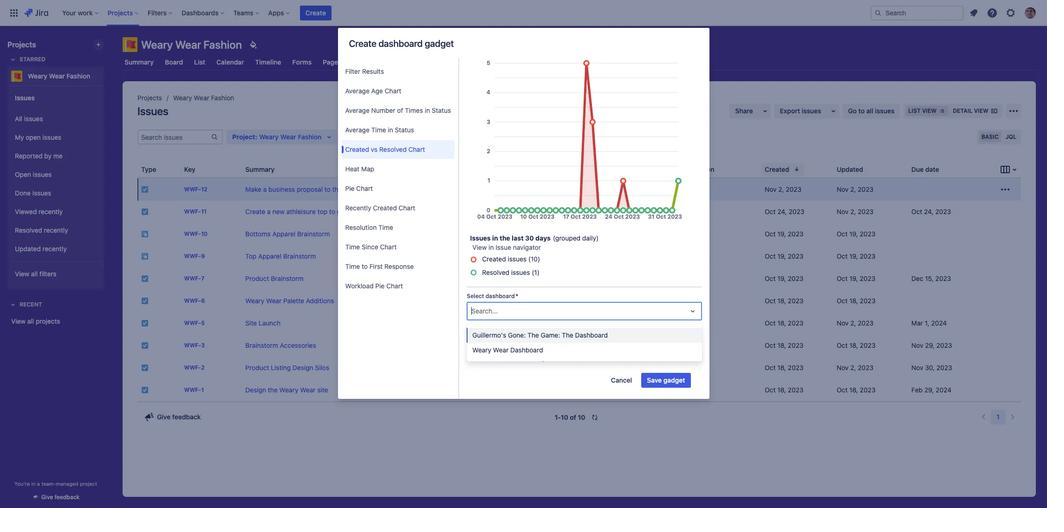 Task type: vqa. For each thing, say whether or not it's contained in the screenshot.


Task type: describe. For each thing, give the bounding box(es) containing it.
created button
[[761, 163, 804, 176]]

forms
[[292, 58, 312, 66]]

on
[[534, 355, 541, 362]]

created down "distributor"
[[373, 204, 397, 212]]

chart for workload pie chart
[[386, 282, 403, 290]]

create for create dashboard gadget
[[349, 38, 377, 49]]

29, for feb
[[925, 386, 934, 394]]

in up the created vs resolved chart
[[388, 126, 393, 134]]

weary up site
[[245, 297, 264, 305]]

time left since
[[345, 243, 360, 251]]

view for list view
[[922, 107, 937, 114]]

primary element
[[6, 0, 871, 26]]

row containing site launch
[[137, 312, 1021, 334]]

pie chart button
[[342, 179, 455, 198]]

row containing weary wear palette additions
[[137, 290, 1021, 312]]

export
[[780, 107, 800, 115]]

weary down product listing design silos 'link'
[[279, 386, 298, 394]]

updated for updated
[[837, 165, 864, 173]]

wear down list link
[[194, 94, 209, 102]]

wwf-6
[[184, 297, 205, 304]]

pie chart
[[345, 184, 373, 192]]

1 vertical spatial projects
[[137, 94, 162, 102]]

issues for resolved issues (1)
[[511, 268, 530, 276]]

9
[[201, 253, 205, 260]]

issues for export issues
[[802, 107, 822, 115]]

time down recently created chart
[[379, 223, 393, 231]]

average for average age chart
[[345, 87, 370, 95]]

view all projects link
[[7, 313, 104, 330]]

group containing all issues
[[11, 107, 100, 261]]

1 inside 1 button
[[997, 413, 1000, 421]]

turtleneck
[[391, 208, 422, 216]]

wwf-7
[[184, 275, 204, 282]]

average number of times in status button
[[342, 101, 455, 120]]

1 vertical spatial dashboard
[[510, 346, 543, 354]]

wwf- for product listing design silos
[[184, 364, 201, 371]]

resolved issues (1)
[[482, 268, 540, 276]]

30
[[525, 234, 534, 242]]

to right go
[[859, 107, 865, 115]]

bottoms apparel brainstorm link
[[245, 230, 330, 238]]

my open issues link
[[11, 128, 100, 147]]

go to all issues link
[[843, 104, 900, 118]]

key button
[[180, 163, 210, 176]]

1 vertical spatial weary wear fashion
[[28, 72, 90, 80]]

11
[[201, 208, 207, 215]]

0 vertical spatial weary wear fashion link
[[7, 67, 100, 85]]

collapse starred projects image
[[7, 54, 19, 65]]

issues for created issues (10)
[[508, 255, 527, 263]]

0 vertical spatial fashion
[[204, 38, 242, 51]]

average for average number of times in status
[[345, 106, 370, 114]]

medium image for create a new athleisure top to go along with the turtleneck pillow sweater
[[561, 208, 568, 216]]

issues for all issues
[[24, 115, 43, 122]]

issues for done issues
[[32, 189, 51, 197]]

weary right 'projects' link
[[173, 94, 192, 102]]

task image for make a business proposal to the wholesale distributor
[[141, 186, 149, 193]]

1 vertical spatial give
[[41, 494, 53, 501]]

project
[[80, 481, 97, 487]]

30,
[[925, 364, 935, 372]]

0 vertical spatial gadget
[[425, 38, 454, 49]]

sub task image
[[141, 230, 149, 238]]

top apparel brainstorm link
[[245, 252, 316, 260]]

reported
[[15, 152, 43, 160]]

days
[[536, 234, 551, 242]]

view for view all filters
[[15, 270, 29, 278]]

a for make a business proposal to the wholesale distributor
[[263, 185, 267, 193]]

average age chart
[[345, 87, 401, 95]]

0 vertical spatial weary wear fashion
[[141, 38, 242, 51]]

detail
[[953, 107, 973, 114]]

new for filter
[[491, 355, 501, 362]]

of for number
[[397, 106, 403, 114]]

business
[[269, 185, 295, 193]]

reported by me
[[15, 152, 63, 160]]

Search field
[[871, 5, 964, 20]]

0 vertical spatial projects
[[7, 40, 36, 49]]

the right with on the top of the page
[[379, 208, 389, 216]]

brainstorm accessories
[[245, 341, 316, 349]]

create button
[[300, 5, 332, 20]]

resolution for resolution time
[[345, 223, 377, 231]]

brainstorm down the 'site launch' link
[[245, 341, 278, 349]]

wear up all issues link
[[49, 72, 65, 80]]

task image for product listing design silos
[[141, 364, 149, 372]]

pillow
[[424, 208, 441, 216]]

0 vertical spatial feedback
[[172, 413, 201, 421]]

calendar
[[217, 58, 244, 66]]

recent
[[20, 301, 42, 308]]

wear down "guillermo's"
[[493, 346, 509, 354]]

settings
[[497, 58, 522, 66]]

the left wholesale
[[332, 185, 342, 193]]

filter name *
[[467, 326, 501, 333]]

site launch link
[[245, 319, 281, 327]]

map
[[361, 165, 374, 173]]

time up the workload
[[345, 262, 360, 270]]

wwf-11 link
[[184, 208, 207, 215]]

summary link
[[123, 54, 156, 71]]

key
[[184, 165, 195, 173]]

tab list containing summary
[[117, 54, 1042, 71]]

product brainstorm
[[245, 275, 304, 282]]

make a business proposal to the wholesale distributor
[[245, 185, 407, 193]]

pages link
[[321, 54, 344, 71]]

product for product listing design silos
[[245, 364, 269, 372]]

created vs resolved chart button
[[342, 140, 455, 159]]

weary wear palette additions link
[[245, 297, 334, 305]]

task image for product brainstorm
[[141, 275, 149, 282]]

done for done issues
[[15, 189, 31, 197]]

the inside issues in the last 30 days (grouped daily) view in issue navigator
[[500, 234, 510, 242]]

due date
[[912, 165, 939, 173]]

chart for time since chart
[[380, 243, 397, 251]]

1,
[[925, 319, 930, 327]]

average time in status button
[[342, 121, 455, 139]]

select dashboard *
[[467, 293, 519, 300]]

issues right go
[[875, 107, 895, 115]]

timeline link
[[253, 54, 283, 71]]

a for create a new athleisure top to go along with the turtleneck pillow sweater
[[267, 208, 271, 216]]

wwf- for make a business proposal to the wholesale distributor
[[184, 186, 201, 193]]

dashboard for gadget
[[379, 38, 423, 49]]

2 vertical spatial weary wear fashion
[[173, 94, 234, 102]]

0 horizontal spatial give feedback button
[[26, 490, 85, 505]]

2 vertical spatial fashion
[[211, 94, 234, 102]]

task image for design the weary wear site
[[141, 386, 149, 394]]

silos
[[315, 364, 329, 372]]

resolved recently
[[15, 226, 68, 234]]

2024 for feb 29, 2024
[[936, 386, 952, 394]]

brainstorm down bottoms apparel brainstorm
[[283, 252, 316, 260]]

filter for filter name *
[[467, 326, 481, 333]]

row containing product brainstorm
[[137, 268, 1021, 290]]

sorted in descending order image
[[793, 165, 801, 173]]

brainstorm down top
[[297, 230, 330, 238]]

summary for summary button
[[245, 165, 275, 173]]

in right "you're"
[[31, 481, 36, 487]]

2 horizontal spatial 10
[[578, 413, 586, 421]]

date
[[926, 165, 939, 173]]

top apparel brainstorm
[[245, 252, 316, 260]]

create dashboard gadget
[[349, 38, 454, 49]]

additions
[[306, 297, 334, 305]]

give feedback for topmost the give feedback button
[[157, 413, 201, 421]]

save for save filter
[[525, 133, 540, 141]]

project settings link
[[471, 54, 523, 71]]

2 oct 24, 2023 from the left
[[912, 208, 951, 216]]

created for created
[[765, 165, 790, 173]]

jql
[[1006, 133, 1017, 140]]

save filter
[[525, 133, 556, 141]]

0 vertical spatial all
[[867, 107, 874, 115]]

weary down "guillermo's"
[[473, 346, 492, 354]]

all issues link
[[11, 110, 100, 128]]

search image
[[875, 9, 882, 16]]

to left 'go'
[[329, 208, 335, 216]]

of for 10
[[570, 413, 576, 421]]

chart for average age chart
[[385, 87, 401, 95]]

* for select dashboard *
[[516, 293, 519, 300]]

accessories
[[280, 341, 316, 349]]

0 vertical spatial give feedback button
[[138, 410, 206, 425]]

created for created issues (10)
[[482, 255, 506, 263]]

wwf-1 link
[[184, 387, 204, 394]]

0 vertical spatial status
[[432, 106, 451, 114]]

filter results button
[[342, 62, 455, 81]]

search.
[[555, 355, 575, 362]]

product for product brainstorm
[[245, 275, 269, 282]]

1 horizontal spatial weary wear fashion link
[[173, 92, 234, 104]]

29, for nov
[[925, 341, 935, 349]]

the down listing
[[268, 386, 278, 394]]

1 vertical spatial filter
[[503, 355, 515, 362]]

since
[[362, 243, 378, 251]]

guillermo's gone: the game: the dashboard
[[473, 331, 608, 339]]

distributor
[[375, 185, 407, 193]]

weary wear palette additions
[[245, 297, 334, 305]]

first
[[370, 262, 383, 270]]

a for create a new filter based on your search.
[[486, 355, 489, 362]]

2, for nov
[[851, 364, 856, 372]]

in left the issue
[[489, 244, 494, 251]]

top
[[318, 208, 328, 216]]

your
[[542, 355, 554, 362]]

refresh image
[[591, 414, 599, 421]]

wwf-2
[[184, 364, 205, 371]]

save for save gadget
[[647, 376, 662, 384]]

0 horizontal spatial pie
[[345, 184, 355, 192]]

filter for filter results
[[345, 67, 360, 75]]

wear left palette
[[266, 297, 282, 305]]

wwf-3 link
[[184, 342, 205, 349]]

group containing issues
[[11, 85, 100, 289]]

done issues
[[15, 189, 51, 197]]

list link
[[192, 54, 207, 71]]

summary for summary link
[[124, 58, 154, 66]]

team-
[[41, 481, 56, 487]]

updated for updated recently
[[15, 245, 41, 253]]

wwf-2 link
[[184, 364, 205, 371]]

select
[[467, 293, 484, 300]]

search...
[[472, 307, 498, 315]]

p
[[561, 165, 565, 173]]

resolution for resolution
[[682, 165, 715, 173]]

issues in the last 30 days (grouped daily) view in issue navigator
[[470, 234, 599, 251]]

1 horizontal spatial give
[[157, 413, 171, 421]]

1 horizontal spatial pie
[[375, 282, 385, 290]]

bottoms apparel brainstorm
[[245, 230, 330, 238]]

resolution time
[[345, 223, 393, 231]]

issues down all issues link
[[42, 133, 61, 141]]

row containing bottoms apparel brainstorm
[[137, 223, 1021, 245]]

create for create a new filter based on your search.
[[467, 355, 484, 362]]

in up the issue
[[492, 234, 498, 242]]

based
[[517, 355, 533, 362]]

brainstorm up "weary wear palette additions" link
[[271, 275, 304, 282]]



Task type: locate. For each thing, give the bounding box(es) containing it.
weary wear fashion down starred
[[28, 72, 90, 80]]

to right proposal
[[325, 185, 331, 193]]

1 vertical spatial give feedback button
[[26, 490, 85, 505]]

issues up resolved issues (1)
[[508, 255, 527, 263]]

oct 24, 2023 down created button
[[765, 208, 805, 216]]

product left listing
[[245, 364, 269, 372]]

fashion
[[204, 38, 242, 51], [67, 72, 90, 80], [211, 94, 234, 102]]

resolved down viewed
[[15, 226, 42, 234]]

done down resolution button
[[682, 208, 698, 216]]

1 horizontal spatial of
[[570, 413, 576, 421]]

1 vertical spatial product
[[245, 364, 269, 372]]

0 vertical spatial average
[[345, 87, 370, 95]]

in right times
[[425, 106, 430, 114]]

view inside issues in the last 30 days (grouped daily) view in issue navigator
[[473, 244, 487, 251]]

top
[[245, 252, 257, 260]]

1 vertical spatial new
[[491, 355, 501, 362]]

list right go to all issues
[[909, 107, 921, 114]]

5
[[201, 320, 205, 327]]

1 horizontal spatial dashboard
[[575, 331, 608, 339]]

wwf-12 link
[[184, 186, 207, 193]]

1 vertical spatial feedback
[[55, 494, 80, 501]]

6 task image from the top
[[141, 364, 149, 372]]

row containing product listing design silos
[[137, 357, 1021, 379]]

2 group from the top
[[11, 107, 100, 261]]

task image for create a new athleisure top to go along with the turtleneck pillow sweater
[[141, 208, 149, 216]]

1 row from the top
[[137, 178, 1021, 201]]

2 average from the top
[[345, 106, 370, 114]]

resolved
[[379, 145, 407, 153], [15, 226, 42, 234], [482, 268, 510, 276]]

1 view from the left
[[922, 107, 937, 114]]

task image for brainstorm accessories
[[141, 342, 149, 349]]

group
[[11, 85, 100, 289], [11, 107, 100, 261]]

created left sorted in descending order image
[[765, 165, 790, 173]]

recently for updated recently
[[43, 245, 67, 253]]

2 vertical spatial issues
[[470, 234, 491, 242]]

view inside group
[[15, 270, 29, 278]]

give feedback button down wwf-1 link
[[138, 410, 206, 425]]

wwf- for brainstorm accessories
[[184, 342, 201, 349]]

all for filters
[[31, 270, 38, 278]]

wwf- for create a new athleisure top to go along with the turtleneck pillow sweater
[[184, 208, 201, 215]]

0 horizontal spatial status
[[395, 126, 414, 134]]

wwf- down key button
[[184, 186, 201, 193]]

open image
[[687, 306, 698, 317]]

jira image
[[24, 7, 48, 18], [24, 7, 48, 18]]

1 vertical spatial issues
[[137, 105, 168, 118]]

dashboard up filter results button
[[379, 38, 423, 49]]

wwf- down wwf-7
[[184, 297, 201, 304]]

* for filter name *
[[498, 326, 501, 333]]

wwf-1
[[184, 387, 204, 394]]

task image
[[141, 186, 149, 193], [141, 208, 149, 216], [141, 275, 149, 282], [141, 297, 149, 305], [141, 342, 149, 349], [141, 364, 149, 372], [141, 386, 149, 394]]

workload pie chart
[[345, 282, 403, 290]]

filter left results
[[345, 67, 360, 75]]

new inside 'row'
[[272, 208, 285, 216]]

3 average from the top
[[345, 126, 370, 134]]

highest image
[[561, 230, 568, 238], [561, 342, 568, 349]]

row containing brainstorm accessories
[[137, 334, 1021, 357]]

view down collapse recent projects image
[[11, 317, 26, 325]]

2 vertical spatial all
[[27, 317, 34, 325]]

time up vs
[[371, 126, 386, 134]]

design left silos
[[293, 364, 313, 372]]

wwf- down wwf-2 on the left bottom of page
[[184, 387, 201, 394]]

done down open
[[15, 189, 31, 197]]

gadget inside "button"
[[664, 376, 685, 384]]

row containing create a new athleisure top to go along with the turtleneck pillow sweater
[[137, 201, 1021, 223]]

3
[[201, 342, 205, 349]]

issues up the created issues (10)
[[470, 234, 491, 242]]

task image
[[141, 320, 149, 327]]

0 vertical spatial view
[[473, 244, 487, 251]]

wear left site
[[300, 386, 316, 394]]

recently created chart
[[345, 204, 415, 212]]

6 row from the top
[[137, 290, 1021, 312]]

1 vertical spatial pie
[[375, 282, 385, 290]]

1 vertical spatial resolution
[[345, 223, 377, 231]]

1 horizontal spatial view
[[974, 107, 989, 114]]

give feedback button
[[138, 410, 206, 425], [26, 490, 85, 505]]

2, for mar
[[851, 319, 856, 327]]

3 row from the top
[[137, 223, 1021, 245]]

done
[[15, 189, 31, 197], [682, 208, 698, 216]]

0 vertical spatial apparel
[[272, 230, 296, 238]]

feedback down managed
[[55, 494, 80, 501]]

due
[[912, 165, 924, 173]]

oct 18, 2023
[[765, 297, 804, 305], [837, 297, 876, 305], [765, 319, 804, 327], [765, 341, 804, 349], [837, 341, 876, 349], [765, 364, 804, 372], [765, 386, 804, 394], [837, 386, 876, 394]]

None text field
[[472, 307, 473, 316]]

* right name
[[498, 326, 501, 333]]

weary wear fashion link
[[7, 67, 100, 85], [173, 92, 234, 104]]

weary wear fashion link down list link
[[173, 92, 234, 104]]

wwf- up wwf-3
[[184, 320, 201, 327]]

sub task image
[[141, 253, 149, 260]]

wwf-10 link
[[184, 231, 208, 238]]

5 row from the top
[[137, 268, 1021, 290]]

apparel up top apparel brainstorm
[[272, 230, 296, 238]]

dec
[[912, 275, 924, 282]]

lowest image
[[561, 320, 568, 327]]

average age chart button
[[342, 82, 455, 100]]

1 vertical spatial 2024
[[936, 386, 952, 394]]

0 vertical spatial medium image
[[561, 208, 568, 216]]

all right go
[[867, 107, 874, 115]]

1 group from the top
[[11, 85, 100, 289]]

reported by me link
[[11, 147, 100, 165]]

1 vertical spatial filter
[[467, 326, 481, 333]]

a
[[263, 185, 267, 193], [267, 208, 271, 216], [486, 355, 489, 362], [37, 481, 40, 487]]

view for view all projects
[[11, 317, 26, 325]]

0 vertical spatial pie
[[345, 184, 355, 192]]

1 horizontal spatial summary
[[245, 165, 275, 173]]

navigator
[[513, 244, 541, 251]]

medium image
[[561, 208, 568, 216], [561, 297, 568, 305]]

issues inside issues in the last 30 days (grouped daily) view in issue navigator
[[470, 234, 491, 242]]

filter inside filter results button
[[345, 67, 360, 75]]

1 the from the left
[[528, 331, 539, 339]]

1 24, from the left
[[778, 208, 787, 216]]

2023
[[786, 185, 802, 193], [858, 185, 874, 193], [789, 208, 805, 216], [858, 208, 874, 216], [936, 208, 951, 216], [788, 230, 804, 238], [860, 230, 876, 238], [788, 252, 804, 260], [860, 252, 876, 260], [788, 275, 804, 282], [860, 275, 876, 282], [936, 275, 951, 282], [788, 297, 804, 305], [860, 297, 876, 305], [788, 319, 804, 327], [858, 319, 874, 327], [788, 341, 804, 349], [860, 341, 876, 349], [937, 341, 952, 349], [788, 364, 804, 372], [858, 364, 874, 372], [937, 364, 953, 372], [788, 386, 804, 394], [860, 386, 876, 394]]

you're in a team-managed project
[[14, 481, 97, 487]]

done inside group
[[15, 189, 31, 197]]

2024 for mar 1, 2024
[[932, 319, 947, 327]]

wwf- up wwf-2 link
[[184, 342, 201, 349]]

product brainstorm link
[[245, 275, 304, 282]]

2
[[201, 364, 205, 371]]

0 horizontal spatial 10
[[201, 231, 208, 238]]

1 vertical spatial 29,
[[925, 386, 934, 394]]

issues up viewed recently
[[32, 189, 51, 197]]

3 wwf- from the top
[[184, 231, 201, 238]]

10 for 1-
[[561, 413, 568, 421]]

export issues
[[780, 107, 822, 115]]

issues down 'projects' link
[[137, 105, 168, 118]]

1 task image from the top
[[141, 186, 149, 193]]

done issues link
[[11, 184, 100, 203]]

1 horizontal spatial issues
[[137, 105, 168, 118]]

2 task image from the top
[[141, 208, 149, 216]]

0 vertical spatial summary
[[124, 58, 154, 66]]

wwf-7 link
[[184, 275, 204, 282]]

issues right export
[[802, 107, 822, 115]]

site
[[317, 386, 328, 394]]

1 product from the top
[[245, 275, 269, 282]]

nov 2, 2023 for mar 1, 2024
[[837, 319, 874, 327]]

make a business proposal to the wholesale distributor link
[[245, 185, 407, 193]]

chart down map
[[356, 184, 373, 192]]

0 horizontal spatial issues
[[15, 94, 35, 101]]

chart down time to first response button
[[386, 282, 403, 290]]

1 vertical spatial of
[[570, 413, 576, 421]]

9 wwf- from the top
[[184, 364, 201, 371]]

open
[[15, 170, 31, 178]]

nov 2, 2023 for oct 24, 2023
[[837, 208, 874, 216]]

wwf- down wwf-9
[[184, 275, 201, 282]]

2 product from the top
[[245, 364, 269, 372]]

updated inside group
[[15, 245, 41, 253]]

design down product listing design silos
[[245, 386, 266, 394]]

0 vertical spatial dashboard
[[575, 331, 608, 339]]

created inside issues element
[[765, 165, 790, 173]]

save gadget
[[647, 376, 685, 384]]

0 horizontal spatial give
[[41, 494, 53, 501]]

oct 24, 2023 down due date button
[[912, 208, 951, 216]]

2 vertical spatial recently
[[43, 245, 67, 253]]

view right detail
[[974, 107, 989, 114]]

1 vertical spatial list
[[909, 107, 921, 114]]

chart down pie chart button
[[399, 204, 415, 212]]

create inside 'row'
[[245, 208, 265, 216]]

brainstorm accessories link
[[245, 341, 316, 349]]

average for average time in status
[[345, 126, 370, 134]]

1 horizontal spatial give feedback button
[[138, 410, 206, 425]]

Search issues text field
[[138, 131, 211, 144]]

average left the age at the top
[[345, 87, 370, 95]]

2 row from the top
[[137, 201, 1021, 223]]

24,
[[778, 208, 787, 216], [924, 208, 934, 216]]

1 vertical spatial summary
[[245, 165, 275, 173]]

0 horizontal spatial the
[[528, 331, 539, 339]]

filter inside save filter button
[[542, 133, 556, 141]]

1 medium image from the top
[[561, 208, 568, 216]]

1 oct 24, 2023 from the left
[[765, 208, 805, 216]]

4 wwf- from the top
[[184, 253, 201, 260]]

1 inside 'row'
[[201, 387, 204, 394]]

0 vertical spatial of
[[397, 106, 403, 114]]

palette
[[283, 297, 304, 305]]

tab list
[[117, 54, 1042, 71]]

time since chart button
[[342, 238, 455, 256]]

design the weary wear site
[[245, 386, 328, 394]]

medium image up lowest image
[[561, 297, 568, 305]]

projects link
[[137, 92, 162, 104]]

2024 right 1,
[[932, 319, 947, 327]]

feedback down wwf-1 link
[[172, 413, 201, 421]]

resolved for resolved issues (1)
[[482, 268, 510, 276]]

created left vs
[[345, 145, 369, 153]]

1 average from the top
[[345, 87, 370, 95]]

recently down resolved recently link
[[43, 245, 67, 253]]

apparel for top
[[258, 252, 281, 260]]

1 vertical spatial done
[[682, 208, 698, 216]]

recently inside updated recently link
[[43, 245, 67, 253]]

create for create a new athleisure top to go along with the turtleneck pillow sweater
[[245, 208, 265, 216]]

to inside button
[[362, 262, 368, 270]]

create inside create button
[[306, 9, 326, 16]]

resolution inside issues element
[[682, 165, 715, 173]]

1 vertical spatial medium image
[[561, 297, 568, 305]]

0 vertical spatial updated
[[837, 165, 864, 173]]

weary down starred
[[28, 72, 47, 80]]

summary up make at the top left
[[245, 165, 275, 173]]

highest image up search.
[[561, 342, 568, 349]]

7 wwf- from the top
[[184, 320, 201, 327]]

medium high image
[[561, 364, 568, 372]]

updated
[[837, 165, 864, 173], [15, 245, 41, 253]]

(10)
[[529, 255, 540, 263]]

weary wear fashion
[[141, 38, 242, 51], [28, 72, 90, 80], [173, 94, 234, 102]]

a right make at the top left
[[263, 185, 267, 193]]

list for list
[[194, 58, 205, 66]]

a left team-
[[37, 481, 40, 487]]

2 the from the left
[[562, 331, 574, 339]]

done for done
[[682, 208, 698, 216]]

0 vertical spatial give feedback
[[157, 413, 201, 421]]

0 vertical spatial dashboard
[[379, 38, 423, 49]]

average down average age chart
[[345, 106, 370, 114]]

recently
[[345, 204, 371, 212]]

product listing design silos link
[[245, 364, 329, 372]]

guillermo's
[[473, 331, 506, 339]]

site
[[245, 319, 257, 327]]

8 row from the top
[[137, 334, 1021, 357]]

vs
[[371, 145, 378, 153]]

wwf- for top apparel brainstorm
[[184, 253, 201, 260]]

10 wwf- from the top
[[184, 387, 201, 394]]

2 24, from the left
[[924, 208, 934, 216]]

1-
[[555, 413, 561, 421]]

save inside save gadget "button"
[[647, 376, 662, 384]]

0 vertical spatial 2024
[[932, 319, 947, 327]]

recently for resolved recently
[[44, 226, 68, 234]]

the right gone:
[[528, 331, 539, 339]]

0 horizontal spatial feedback
[[55, 494, 80, 501]]

product down top
[[245, 275, 269, 282]]

1
[[201, 387, 204, 394], [997, 413, 1000, 421]]

1 wwf- from the top
[[184, 186, 201, 193]]

save inside save filter button
[[525, 133, 540, 141]]

0 vertical spatial *
[[516, 293, 519, 300]]

new for athleisure
[[272, 208, 285, 216]]

issues
[[15, 94, 35, 101], [137, 105, 168, 118], [470, 234, 491, 242]]

2 highest image from the top
[[561, 342, 568, 349]]

2 vertical spatial average
[[345, 126, 370, 134]]

recently inside resolved recently link
[[44, 226, 68, 234]]

resolved right vs
[[379, 145, 407, 153]]

1 highest image from the top
[[561, 230, 568, 238]]

wwf-9 link
[[184, 253, 205, 260]]

0 horizontal spatial give feedback
[[41, 494, 80, 501]]

2 horizontal spatial issues
[[470, 234, 491, 242]]

4 task image from the top
[[141, 297, 149, 305]]

0 horizontal spatial resolution
[[345, 223, 377, 231]]

time to first response
[[345, 262, 414, 270]]

0 horizontal spatial filter
[[345, 67, 360, 75]]

wwf- for bottoms apparel brainstorm
[[184, 231, 201, 238]]

10 for wwf-
[[201, 231, 208, 238]]

pie
[[345, 184, 355, 192], [375, 282, 385, 290]]

recently
[[39, 207, 63, 215], [44, 226, 68, 234], [43, 245, 67, 253]]

you're
[[14, 481, 30, 487]]

status inside issues element
[[593, 165, 613, 173]]

2 horizontal spatial status
[[593, 165, 613, 173]]

projects up collapse starred projects icon
[[7, 40, 36, 49]]

1 horizontal spatial filter
[[467, 326, 481, 333]]

all inside group
[[31, 270, 38, 278]]

8 wwf- from the top
[[184, 342, 201, 349]]

2 vertical spatial view
[[11, 317, 26, 325]]

wwf- up wwf-7
[[184, 253, 201, 260]]

0 horizontal spatial summary
[[124, 58, 154, 66]]

24, down due date button
[[924, 208, 934, 216]]

pie down heat
[[345, 184, 355, 192]]

5 wwf- from the top
[[184, 275, 201, 282]]

wwf-5 link
[[184, 320, 205, 327]]

open export issues dropdown image
[[828, 105, 839, 117]]

1 vertical spatial give feedback
[[41, 494, 80, 501]]

1 horizontal spatial resolved
[[379, 145, 407, 153]]

issues inside button
[[802, 107, 822, 115]]

0 horizontal spatial projects
[[7, 40, 36, 49]]

* down resolved issues (1)
[[516, 293, 519, 300]]

of right 1-
[[570, 413, 576, 421]]

1 horizontal spatial feedback
[[172, 413, 201, 421]]

0 horizontal spatial resolved
[[15, 226, 42, 234]]

wwf- for design the weary wear site
[[184, 387, 201, 394]]

updated inside button
[[837, 165, 864, 173]]

issues element
[[137, 161, 1021, 401]]

of inside button
[[397, 106, 403, 114]]

weary wear fashion link down starred
[[7, 67, 100, 85]]

new
[[272, 208, 285, 216], [491, 355, 501, 362]]

0 vertical spatial new
[[272, 208, 285, 216]]

wwf- for weary wear palette additions
[[184, 297, 201, 304]]

new down the business
[[272, 208, 285, 216]]

2 vertical spatial status
[[593, 165, 613, 173]]

wear up list link
[[175, 38, 201, 51]]

10
[[201, 231, 208, 238], [561, 413, 568, 421], [578, 413, 586, 421]]

issues for open issues
[[33, 170, 52, 178]]

board link
[[163, 54, 185, 71]]

1 vertical spatial view
[[15, 270, 29, 278]]

0 horizontal spatial save
[[525, 133, 540, 141]]

give feedback down wwf-1 link
[[157, 413, 201, 421]]

7 row from the top
[[137, 312, 1021, 334]]

0 vertical spatial highest image
[[561, 230, 568, 238]]

medium image up (grouped on the right top
[[561, 208, 568, 216]]

10 row from the top
[[137, 379, 1021, 401]]

2 wwf- from the top
[[184, 208, 201, 215]]

6
[[201, 297, 205, 304]]

chart right since
[[380, 243, 397, 251]]

1 horizontal spatial 10
[[561, 413, 568, 421]]

apparel right top
[[258, 252, 281, 260]]

all down recent
[[27, 317, 34, 325]]

1 vertical spatial recently
[[44, 226, 68, 234]]

view for detail view
[[974, 107, 989, 114]]

0 horizontal spatial *
[[498, 326, 501, 333]]

apparel for bottoms
[[272, 230, 296, 238]]

1 vertical spatial design
[[245, 386, 266, 394]]

24, down created button
[[778, 208, 787, 216]]

10 inside 'row'
[[201, 231, 208, 238]]

all for projects
[[27, 317, 34, 325]]

1 horizontal spatial gadget
[[664, 376, 685, 384]]

viewed recently
[[15, 207, 63, 215]]

row containing make a business proposal to the wholesale distributor
[[137, 178, 1021, 201]]

0 horizontal spatial gadget
[[425, 38, 454, 49]]

0 vertical spatial 1
[[201, 387, 204, 394]]

mar
[[912, 319, 923, 327]]

give feedback button down you're in a team-managed project
[[26, 490, 85, 505]]

tab
[[351, 54, 374, 71]]

nov 2, 2023 for nov 30, 2023
[[837, 364, 874, 372]]

done inside 'row'
[[682, 208, 698, 216]]

2 medium image from the top
[[561, 297, 568, 305]]

filter
[[345, 67, 360, 75], [467, 326, 481, 333]]

collapse recent projects image
[[7, 299, 19, 310]]

1 horizontal spatial filter
[[542, 133, 556, 141]]

None field
[[468, 336, 701, 353]]

0 horizontal spatial oct 24, 2023
[[765, 208, 805, 216]]

0 horizontal spatial weary wear fashion link
[[7, 67, 100, 85]]

summary inside button
[[245, 165, 275, 173]]

create banner
[[0, 0, 1047, 26]]

3 task image from the top
[[141, 275, 149, 282]]

save filter button
[[520, 130, 562, 144]]

created for created vs resolved chart
[[345, 145, 369, 153]]

medium image for weary wear palette additions
[[561, 297, 568, 305]]

me
[[53, 152, 63, 160]]

wwf- up wwf-9
[[184, 231, 201, 238]]

recently for viewed recently
[[39, 207, 63, 215]]

issues left (1)
[[511, 268, 530, 276]]

chart for recently created chart
[[399, 204, 415, 212]]

weary up "board"
[[141, 38, 173, 51]]

give feedback for left the give feedback button
[[41, 494, 80, 501]]

0 horizontal spatial dashboard
[[510, 346, 543, 354]]

4 row from the top
[[137, 245, 1021, 268]]

chart inside "button"
[[409, 145, 425, 153]]

a up bottoms
[[267, 208, 271, 216]]

0 vertical spatial resolution
[[682, 165, 715, 173]]

filter left name
[[467, 326, 481, 333]]

mar 1, 2024
[[912, 319, 947, 327]]

2, for oct
[[851, 208, 856, 216]]

starred
[[20, 56, 45, 63]]

the down lowest image
[[562, 331, 574, 339]]

highest image for oct 18, 2023
[[561, 342, 568, 349]]

view left the issue
[[473, 244, 487, 251]]

wwf- for site launch
[[184, 320, 201, 327]]

managed
[[56, 481, 78, 487]]

dashboard for *
[[486, 293, 515, 300]]

design
[[293, 364, 313, 372], [245, 386, 266, 394]]

2024 down nov 30, 2023
[[936, 386, 952, 394]]

nov 30, 2023
[[912, 364, 953, 372]]

12
[[201, 186, 207, 193]]

0 vertical spatial filter
[[542, 133, 556, 141]]

viewed recently link
[[11, 203, 100, 221]]

response
[[385, 262, 414, 270]]

0 vertical spatial issues
[[15, 94, 35, 101]]

chart down average time in status button
[[409, 145, 425, 153]]

1 vertical spatial status
[[395, 126, 414, 134]]

1 vertical spatial dashboard
[[486, 293, 515, 300]]

1 horizontal spatial give feedback
[[157, 413, 201, 421]]

all
[[15, 115, 22, 122]]

row
[[137, 178, 1021, 201], [137, 201, 1021, 223], [137, 223, 1021, 245], [137, 245, 1021, 268], [137, 268, 1021, 290], [137, 290, 1021, 312], [137, 312, 1021, 334], [137, 334, 1021, 357], [137, 357, 1021, 379], [137, 379, 1021, 401]]

heat map button
[[342, 160, 455, 178]]

wwf- for product brainstorm
[[184, 275, 201, 282]]

1 vertical spatial fashion
[[67, 72, 90, 80]]

9 row from the top
[[137, 357, 1021, 379]]

0 vertical spatial recently
[[39, 207, 63, 215]]

row containing design the weary wear site
[[137, 379, 1021, 401]]

wwf- down wwf-12 link
[[184, 208, 201, 215]]

resolved for resolved recently
[[15, 226, 42, 234]]

task image for weary wear palette additions
[[141, 297, 149, 305]]

6 wwf- from the top
[[184, 297, 201, 304]]

5 task image from the top
[[141, 342, 149, 349]]

view left filters
[[15, 270, 29, 278]]

1 horizontal spatial *
[[516, 293, 519, 300]]

nov 29, 2023
[[912, 341, 952, 349]]

7 task image from the top
[[141, 386, 149, 394]]

2 view from the left
[[974, 107, 989, 114]]

1 horizontal spatial design
[[293, 364, 313, 372]]

dec 15, 2023
[[912, 275, 951, 282]]

cancel button
[[606, 373, 638, 388]]

view left detail
[[922, 107, 937, 114]]

updated recently
[[15, 245, 67, 253]]

(grouped
[[553, 234, 581, 242]]

create for create
[[306, 9, 326, 16]]

all left filters
[[31, 270, 38, 278]]

issues down "reported by me"
[[33, 170, 52, 178]]

0 vertical spatial done
[[15, 189, 31, 197]]

0 horizontal spatial updated
[[15, 245, 41, 253]]

highest image for oct 19, 2023
[[561, 230, 568, 238]]

1 horizontal spatial new
[[491, 355, 501, 362]]

times
[[405, 106, 423, 114]]

resolved inside "button"
[[379, 145, 407, 153]]

0 vertical spatial list
[[194, 58, 205, 66]]

issues right all
[[24, 115, 43, 122]]

give feedback down you're in a team-managed project
[[41, 494, 80, 501]]

brainstorm
[[297, 230, 330, 238], [283, 252, 316, 260], [271, 275, 304, 282], [245, 341, 278, 349]]

created inside "button"
[[345, 145, 369, 153]]

wwf-6 link
[[184, 297, 205, 304]]

recently down the done issues link
[[39, 207, 63, 215]]

list for list view
[[909, 107, 921, 114]]

summary left "board"
[[124, 58, 154, 66]]

0 vertical spatial 29,
[[925, 341, 935, 349]]

recently inside viewed recently link
[[39, 207, 63, 215]]

status right times
[[432, 106, 451, 114]]

row containing top apparel brainstorm
[[137, 245, 1021, 268]]

2 horizontal spatial resolved
[[482, 268, 510, 276]]

open issues
[[15, 170, 52, 178]]

2 vertical spatial resolved
[[482, 268, 510, 276]]



